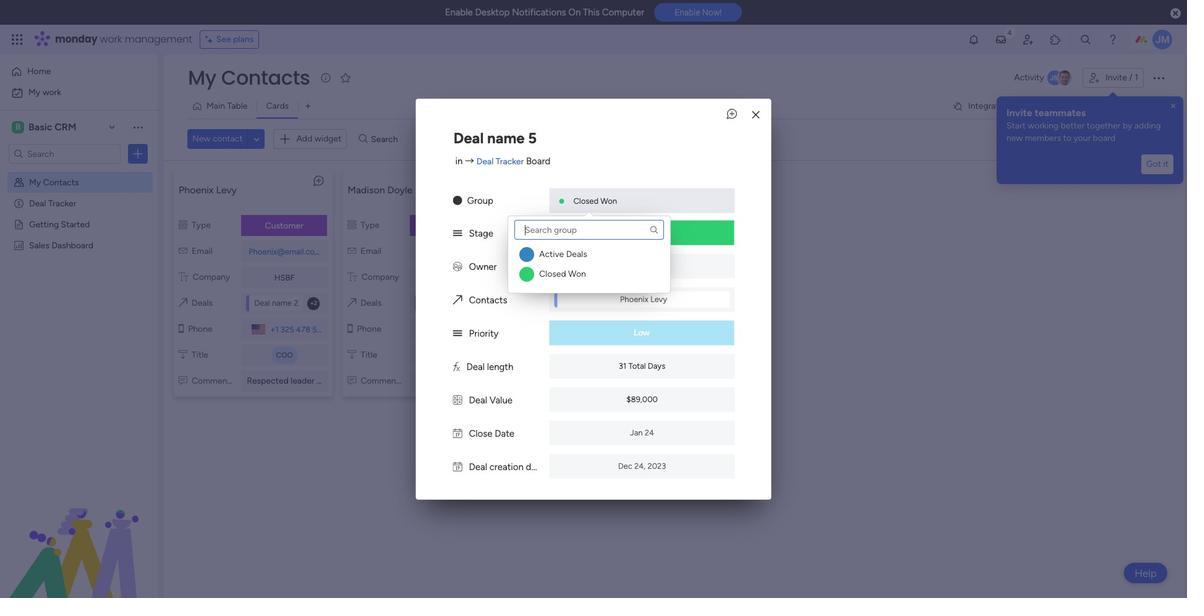 Task type: locate. For each thing, give the bounding box(es) containing it.
work right monday
[[100, 32, 122, 46]]

1 horizontal spatial tracker
[[496, 156, 524, 167]]

deal
[[454, 129, 484, 147], [477, 156, 494, 167], [29, 198, 46, 208], [254, 298, 270, 308], [434, 298, 449, 308], [592, 298, 608, 308], [467, 361, 485, 373], [469, 395, 487, 406], [469, 462, 487, 473]]

0 horizontal spatial contacts
[[43, 177, 79, 187]]

deal down the 'closed won' element
[[592, 298, 608, 308]]

my down home
[[28, 87, 40, 98]]

my inside option
[[28, 87, 40, 98]]

tree grid inside list box
[[515, 245, 664, 285]]

1 horizontal spatial my contacts
[[188, 64, 310, 92]]

1 horizontal spatial customer
[[434, 220, 473, 231]]

work inside option
[[42, 87, 61, 98]]

0 horizontal spatial phoenix levy
[[179, 184, 237, 196]]

total
[[629, 361, 646, 371]]

0 vertical spatial 1
[[1135, 72, 1139, 83]]

row group
[[169, 165, 1183, 407]]

active deals element
[[515, 245, 664, 265]]

phone right 0499 on the bottom of page
[[526, 324, 551, 334]]

1 dapulse text column image from the left
[[179, 272, 188, 282]]

deal for deal tracker
[[29, 198, 46, 208]]

see plans button
[[200, 30, 259, 49]]

1 email from the left
[[192, 246, 213, 256]]

workspace selection element
[[12, 120, 78, 135]]

dapulse date column image left creation
[[453, 462, 462, 473]]

1 horizontal spatial phoenix
[[620, 295, 649, 304]]

contacts up 'deal tracker'
[[43, 177, 79, 187]]

0 horizontal spatial email
[[192, 246, 213, 256]]

2 horizontal spatial phone
[[526, 324, 551, 334]]

2 horizontal spatial won
[[633, 227, 651, 238]]

adding
[[1135, 121, 1161, 131]]

v2 mobile phone image up small dropdown column outline icon
[[348, 324, 353, 334]]

phoenix up +1 312 563 2541 link
[[620, 295, 649, 304]]

1 v2 email column image from the left
[[179, 246, 187, 256]]

1 v2 mobile phone image from the left
[[348, 324, 353, 334]]

1 horizontal spatial company
[[362, 272, 399, 282]]

1 horizontal spatial phoenix levy
[[620, 295, 668, 304]]

1 horizontal spatial dapulse text column image
[[348, 272, 357, 282]]

phoenix levy inside deal name 5 dialog
[[620, 295, 668, 304]]

v2 status outline image
[[179, 220, 187, 230], [348, 220, 356, 230]]

1 horizontal spatial work
[[100, 32, 122, 46]]

name up in → deal tracker board on the left top of the page
[[487, 129, 525, 147]]

dapulse text column image right owner
[[517, 272, 526, 282]]

2 horizontal spatial dapulse text column image
[[517, 272, 526, 282]]

1 v2 small long text column image from the left
[[179, 376, 187, 386]]

1 vertical spatial work
[[42, 87, 61, 98]]

0 horizontal spatial phone
[[188, 324, 213, 334]]

0 vertical spatial tracker
[[496, 156, 524, 167]]

invite
[[1106, 72, 1128, 83], [1007, 107, 1033, 119]]

Search in workspace field
[[26, 147, 103, 161]]

my up main
[[188, 64, 216, 92]]

main table button
[[187, 96, 257, 116]]

2 comments from the left
[[361, 376, 404, 386]]

1 right /
[[1135, 72, 1139, 83]]

1 vertical spatial phoenix levy
[[620, 295, 668, 304]]

v2 status outline image for phoenix@email.com
[[179, 220, 187, 230]]

0 vertical spatial my contacts
[[188, 64, 310, 92]]

doyle
[[388, 184, 413, 196]]

1 horizontal spatial levy
[[651, 295, 668, 304]]

workspace image
[[12, 121, 24, 134]]

name left 3
[[610, 298, 630, 308]]

my work option
[[7, 83, 150, 103]]

0 vertical spatial contacts
[[221, 64, 310, 92]]

active deals
[[539, 249, 587, 260]]

leilani@email.com link
[[587, 247, 659, 256]]

closed down active
[[539, 269, 566, 280]]

dashboard
[[52, 240, 93, 251]]

dapulse text column image for leilani krause
[[517, 272, 526, 282]]

1 title from the left
[[192, 350, 208, 360]]

tracker inside list box
[[48, 198, 76, 208]]

1 type from the left
[[192, 220, 211, 230]]

better
[[1061, 121, 1085, 131]]

b
[[15, 122, 21, 132]]

name left "2"
[[272, 298, 292, 308]]

0 vertical spatial invite
[[1106, 72, 1128, 83]]

325
[[281, 325, 294, 334]]

add widget button
[[274, 129, 347, 149]]

1 horizontal spatial type
[[361, 220, 380, 230]]

0 horizontal spatial customer
[[265, 220, 304, 231]]

new contact
[[192, 134, 243, 144]]

phoenix levy up 563
[[620, 295, 668, 304]]

comments
[[192, 376, 235, 386], [361, 376, 404, 386], [530, 376, 573, 386]]

1 customer from the left
[[265, 220, 304, 231]]

angle down image
[[254, 135, 260, 144]]

563
[[633, 325, 646, 334]]

small dropdown column outline image
[[179, 350, 187, 360]]

0 vertical spatial phoenix
[[179, 184, 214, 196]]

deal left "2"
[[254, 298, 270, 308]]

3
[[632, 298, 636, 308]]

add to favorites image
[[340, 71, 352, 84]]

none search field inside list box
[[515, 220, 664, 240]]

sales dashboard
[[29, 240, 93, 251]]

3 comments from the left
[[530, 376, 573, 386]]

0 horizontal spatial won
[[569, 269, 586, 280]]

2 horizontal spatial comments
[[530, 376, 573, 386]]

basic
[[28, 121, 52, 133]]

public dashboard image
[[13, 239, 25, 251]]

show board description image
[[319, 72, 334, 84]]

in
[[456, 156, 463, 167]]

new
[[192, 134, 210, 144]]

dapulse text column image
[[179, 272, 188, 282], [348, 272, 357, 282], [517, 272, 526, 282]]

+1 left 854
[[439, 325, 448, 334]]

0 horizontal spatial v2 status outline image
[[179, 220, 187, 230]]

1 horizontal spatial invite
[[1106, 72, 1128, 83]]

1 horizontal spatial comments
[[361, 376, 404, 386]]

0 horizontal spatial my contacts
[[29, 177, 79, 187]]

0 horizontal spatial comments
[[192, 376, 235, 386]]

closed won up search for content search box
[[574, 196, 617, 206]]

2 horizontal spatial contacts
[[469, 295, 508, 306]]

contacts up 0499 on the bottom of page
[[469, 295, 508, 306]]

close
[[469, 428, 493, 439]]

title right small dropdown column outline image
[[192, 350, 208, 360]]

public board image
[[13, 218, 25, 230]]

31
[[619, 361, 627, 371]]

1 phone from the left
[[188, 324, 213, 334]]

v2 board relation small image
[[453, 295, 462, 306], [179, 298, 187, 308], [348, 298, 356, 308], [517, 298, 525, 308]]

2 dapulse date column image from the top
[[453, 462, 462, 473]]

None search field
[[515, 220, 664, 240]]

your
[[1074, 133, 1091, 144]]

deal left creation
[[469, 462, 487, 473]]

1 for deal name 1
[[473, 298, 477, 308]]

1 vertical spatial dapulse date column image
[[453, 462, 462, 473]]

v2 small long text column image down small dropdown column outline image
[[179, 376, 187, 386]]

3 +1 from the left
[[608, 325, 617, 334]]

customer up phoenix@email.com
[[265, 220, 304, 231]]

my
[[188, 64, 216, 92], [28, 87, 40, 98], [29, 177, 41, 187]]

v2 email column image
[[179, 246, 187, 256], [517, 246, 525, 256]]

3 phone from the left
[[526, 324, 551, 334]]

won up leilani@email.com
[[633, 227, 651, 238]]

+1 left 312
[[608, 325, 617, 334]]

my contacts up table
[[188, 64, 310, 92]]

leilani
[[517, 184, 545, 196]]

in → deal tracker board
[[456, 156, 551, 167]]

got it button
[[1142, 155, 1174, 174]]

levy right 3
[[651, 295, 668, 304]]

deal right →
[[477, 156, 494, 167]]

person
[[432, 134, 458, 145]]

312
[[619, 325, 631, 334]]

v2 sun image
[[453, 195, 462, 206]]

1 vertical spatial won
[[633, 227, 651, 238]]

close image
[[1169, 101, 1179, 111], [752, 110, 760, 120]]

tracker up getting started
[[48, 198, 76, 208]]

main
[[207, 101, 225, 111]]

v2 status outline image
[[517, 220, 525, 230]]

4 image
[[1005, 25, 1016, 39]]

0 horizontal spatial type
[[192, 220, 211, 230]]

phone for phoenix
[[188, 324, 213, 334]]

v2 small long text column image for madison@email.com
[[348, 376, 356, 386]]

name inside dialog
[[487, 129, 525, 147]]

date
[[526, 462, 545, 473]]

my work link
[[7, 83, 150, 103]]

0 horizontal spatial v2 email column image
[[179, 246, 187, 256]]

0 horizontal spatial dapulse text column image
[[179, 272, 188, 282]]

0 horizontal spatial invite
[[1007, 107, 1033, 119]]

value
[[490, 395, 513, 406]]

478
[[296, 325, 310, 334]]

0 horizontal spatial closed
[[539, 269, 566, 280]]

closed won inside deal name 5 dialog
[[574, 196, 617, 206]]

2 company from the left
[[362, 272, 399, 282]]

854
[[450, 325, 464, 334]]

1 up 722
[[473, 298, 477, 308]]

list box
[[0, 169, 158, 423], [512, 220, 667, 285]]

phoenix
[[179, 184, 214, 196], [620, 295, 649, 304]]

1 vertical spatial invite
[[1007, 107, 1033, 119]]

phone right v2 mobile phone image
[[188, 324, 213, 334]]

1 horizontal spatial email
[[361, 246, 382, 256]]

deals for madison@email.com
[[361, 298, 382, 308]]

1 +1 from the left
[[270, 325, 279, 334]]

1 vertical spatial phoenix
[[620, 295, 649, 304]]

lottie animation element
[[0, 474, 158, 599]]

invite inside button
[[1106, 72, 1128, 83]]

deal right v2 function image
[[467, 361, 485, 373]]

dec 24, 2023
[[618, 462, 666, 471]]

won up 'partner'
[[601, 196, 617, 206]]

2 horizontal spatial +1
[[608, 325, 617, 334]]

enable left the now!
[[675, 8, 701, 17]]

phoenix@email.com link
[[246, 247, 324, 256]]

name up 854
[[451, 298, 471, 308]]

dapulse date column image for deal
[[453, 462, 462, 473]]

company
[[193, 272, 230, 282], [362, 272, 399, 282], [531, 272, 568, 282]]

work for my
[[42, 87, 61, 98]]

0 horizontal spatial title
[[192, 350, 208, 360]]

0 horizontal spatial tracker
[[48, 198, 76, 208]]

1 horizontal spatial +1
[[439, 325, 448, 334]]

contacts inside deal name 5 dialog
[[469, 295, 508, 306]]

0 horizontal spatial v2 mobile phone image
[[348, 324, 353, 334]]

madison@email.com link
[[415, 247, 495, 256]]

deal up the "getting"
[[29, 198, 46, 208]]

list box containing my contacts
[[0, 169, 158, 423]]

closed inside deal name 5 dialog
[[574, 196, 599, 206]]

search image
[[650, 225, 659, 235]]

enable now!
[[675, 8, 722, 17]]

invite teammates start working better together by adding new members to your board
[[1007, 107, 1161, 144]]

2023
[[648, 462, 666, 471]]

0499
[[482, 325, 501, 334]]

deal right the dapulse numbers column icon
[[469, 395, 487, 406]]

2 horizontal spatial company
[[531, 272, 568, 282]]

notifications image
[[968, 33, 980, 46]]

update feed image
[[995, 33, 1008, 46]]

deal up +1 854 722 0499 link
[[434, 298, 449, 308]]

0 horizontal spatial work
[[42, 87, 61, 98]]

0 horizontal spatial v2 small long text column image
[[179, 376, 187, 386]]

phone right 5698
[[357, 324, 382, 334]]

invite up start at right top
[[1007, 107, 1033, 119]]

1 v2 status outline image from the left
[[179, 220, 187, 230]]

Search field
[[368, 131, 405, 148]]

0 horizontal spatial company
[[193, 272, 230, 282]]

my contacts up 'deal tracker'
[[29, 177, 79, 187]]

v2 mobile phone image for customer
[[348, 324, 353, 334]]

1 horizontal spatial contacts
[[221, 64, 310, 92]]

/
[[1130, 72, 1133, 83]]

+1 312 563 2541
[[608, 325, 666, 334]]

deal inside in → deal tracker board
[[477, 156, 494, 167]]

tracker down arrow down icon
[[496, 156, 524, 167]]

3 email from the left
[[530, 246, 551, 256]]

2 horizontal spatial email
[[530, 246, 551, 256]]

1 horizontal spatial phone
[[357, 324, 382, 334]]

phoenix down new
[[179, 184, 214, 196]]

contacts
[[221, 64, 310, 92], [43, 177, 79, 187], [469, 295, 508, 306]]

2 vertical spatial contacts
[[469, 295, 508, 306]]

0 vertical spatial work
[[100, 32, 122, 46]]

phoenix levy down new
[[179, 184, 237, 196]]

1 vertical spatial levy
[[651, 295, 668, 304]]

option
[[0, 171, 158, 174]]

0 horizontal spatial close image
[[752, 110, 760, 120]]

name for 3
[[610, 298, 630, 308]]

deal for deal name 5
[[454, 129, 484, 147]]

levy
[[216, 184, 237, 196], [651, 295, 668, 304]]

invite inside 'invite teammates start working better together by adding new members to your board'
[[1007, 107, 1033, 119]]

priority
[[469, 328, 499, 339]]

0 vertical spatial won
[[601, 196, 617, 206]]

widget
[[315, 134, 342, 144]]

dapulse text column image down v2 email column icon
[[348, 272, 357, 282]]

got it
[[1147, 159, 1169, 169]]

deal up →
[[454, 129, 484, 147]]

1 horizontal spatial v2 mobile phone image
[[517, 324, 522, 334]]

phoenix inside deal name 5 dialog
[[620, 295, 649, 304]]

levy down contact
[[216, 184, 237, 196]]

owner
[[469, 261, 497, 272]]

title right small dropdown column outline icon
[[361, 350, 377, 360]]

2 v2 small long text column image from the left
[[348, 376, 356, 386]]

title
[[192, 350, 208, 360], [361, 350, 377, 360]]

3 company from the left
[[531, 272, 568, 282]]

1 horizontal spatial v2 small long text column image
[[348, 376, 356, 386]]

2 horizontal spatial type
[[530, 220, 549, 230]]

1 vertical spatial closed
[[539, 269, 566, 280]]

deal inside list box
[[29, 198, 46, 208]]

0 vertical spatial levy
[[216, 184, 237, 196]]

1 horizontal spatial v2 status outline image
[[348, 220, 356, 230]]

2 vertical spatial won
[[569, 269, 586, 280]]

deal for deal creation date
[[469, 462, 487, 473]]

2 v2 mobile phone image from the left
[[517, 324, 522, 334]]

3 dapulse text column image from the left
[[517, 272, 526, 282]]

2 v2 email column image from the left
[[517, 246, 525, 256]]

0 horizontal spatial levy
[[216, 184, 237, 196]]

work down home
[[42, 87, 61, 98]]

v2 mobile phone image right 0499 on the bottom of page
[[517, 324, 522, 334]]

0 horizontal spatial +1
[[270, 325, 279, 334]]

1 horizontal spatial v2 email column image
[[517, 246, 525, 256]]

phone for leilani
[[526, 324, 551, 334]]

0 horizontal spatial 1
[[473, 298, 477, 308]]

enable for enable desktop notifications on this computer
[[445, 7, 473, 18]]

madison
[[348, 184, 385, 196]]

dapulse date column image for close
[[453, 428, 462, 439]]

1 horizontal spatial enable
[[675, 8, 701, 17]]

0 vertical spatial phoenix levy
[[179, 184, 237, 196]]

v2 mobile phone image
[[348, 324, 353, 334], [517, 324, 522, 334]]

3 type from the left
[[530, 220, 549, 230]]

deals
[[566, 249, 587, 260], [192, 298, 213, 308], [361, 298, 382, 308], [530, 298, 551, 308]]

1 horizontal spatial list box
[[512, 220, 667, 285]]

customer for phoenix@email.com
[[265, 220, 304, 231]]

1 dapulse date column image from the top
[[453, 428, 462, 439]]

crm
[[55, 121, 76, 133]]

0 horizontal spatial enable
[[445, 7, 473, 18]]

deal for deal length
[[467, 361, 485, 373]]

1 horizontal spatial closed
[[574, 196, 599, 206]]

1 horizontal spatial title
[[361, 350, 377, 360]]

enable left desktop
[[445, 7, 473, 18]]

+1 for leilani krause
[[608, 325, 617, 334]]

deal creation date
[[469, 462, 545, 473]]

v2 mobile phone image
[[179, 324, 184, 334]]

dapulse date column image
[[453, 428, 462, 439], [453, 462, 462, 473]]

notifications
[[512, 7, 566, 18]]

name
[[487, 129, 525, 147], [272, 298, 292, 308], [451, 298, 471, 308], [610, 298, 630, 308]]

1 horizontal spatial won
[[601, 196, 617, 206]]

dapulse text column image up v2 mobile phone image
[[179, 272, 188, 282]]

→
[[465, 156, 474, 167]]

won down active deals element
[[569, 269, 586, 280]]

deal for deal name 2
[[254, 298, 270, 308]]

contacts up cards
[[221, 64, 310, 92]]

1 horizontal spatial 1
[[1135, 72, 1139, 83]]

closed won down active deals
[[539, 269, 586, 280]]

1 vertical spatial contacts
[[43, 177, 79, 187]]

+1 325 478 5698 link
[[265, 322, 331, 337]]

+1 325 478 5698
[[270, 325, 331, 334]]

v2 board relation small image for deal name 5
[[453, 295, 462, 306]]

filter
[[489, 134, 509, 145]]

tree grid
[[515, 245, 664, 285]]

1 company from the left
[[193, 272, 230, 282]]

contacts inside list box
[[43, 177, 79, 187]]

table
[[227, 101, 248, 111]]

tracker
[[496, 156, 524, 167], [48, 198, 76, 208]]

1 vertical spatial 1
[[473, 298, 477, 308]]

lottie animation image
[[0, 474, 158, 599]]

1 vertical spatial tracker
[[48, 198, 76, 208]]

enable for enable now!
[[675, 8, 701, 17]]

customer down "v2 sun" icon
[[434, 220, 473, 231]]

1 inside button
[[1135, 72, 1139, 83]]

levy inside deal name 5 dialog
[[651, 295, 668, 304]]

invite left /
[[1106, 72, 1128, 83]]

dapulse date column image left 'close'
[[453, 428, 462, 439]]

comments for phoenix@email.com
[[192, 376, 235, 386]]

2 v2 status outline image from the left
[[348, 220, 356, 230]]

add view image
[[306, 102, 311, 111]]

closed down krause
[[574, 196, 599, 206]]

jan 24
[[630, 429, 654, 438]]

0 vertical spatial dapulse date column image
[[453, 428, 462, 439]]

2 title from the left
[[361, 350, 377, 360]]

tree grid containing active deals
[[515, 245, 664, 285]]

together
[[1087, 121, 1121, 131]]

monday marketplace image
[[1050, 33, 1062, 46]]

deal for deal name 3
[[592, 298, 608, 308]]

1 comments from the left
[[192, 376, 235, 386]]

deal name 3
[[592, 298, 636, 308]]

2 customer from the left
[[434, 220, 473, 231]]

1 vertical spatial closed won
[[539, 269, 586, 280]]

Search for content search field
[[515, 220, 664, 240]]

0 horizontal spatial list box
[[0, 169, 158, 423]]

1 vertical spatial my contacts
[[29, 177, 79, 187]]

1 inside row group
[[473, 298, 477, 308]]

add
[[297, 134, 313, 144]]

0 vertical spatial closed
[[574, 196, 599, 206]]

enable inside enable now! button
[[675, 8, 701, 17]]

v2 small long text column image down small dropdown column outline icon
[[348, 376, 356, 386]]

0 vertical spatial closed won
[[574, 196, 617, 206]]

customer for madison@email.com
[[434, 220, 473, 231]]

v2 small long text column image
[[179, 376, 187, 386], [348, 376, 356, 386]]

v2 search image
[[359, 132, 368, 146]]

+1 left 325 in the bottom of the page
[[270, 325, 279, 334]]

v2 board relation small image for leilani krause
[[517, 298, 525, 308]]

closed
[[574, 196, 599, 206], [539, 269, 566, 280]]



Task type: describe. For each thing, give the bounding box(es) containing it.
company for phoenix
[[193, 272, 230, 282]]

type for leilani
[[530, 220, 549, 230]]

v2 multiple person column image
[[453, 261, 462, 272]]

getting started
[[29, 219, 90, 229]]

working
[[1028, 121, 1059, 131]]

desktop
[[475, 7, 510, 18]]

main table
[[207, 101, 248, 111]]

2 type from the left
[[361, 220, 380, 230]]

24,
[[635, 462, 646, 471]]

basic crm
[[28, 121, 76, 133]]

+1 854 722 0499
[[439, 325, 501, 334]]

v2 status image
[[453, 328, 462, 339]]

v2 board relation small image for phoenix levy
[[179, 298, 187, 308]]

madison doyle
[[348, 184, 413, 196]]

invite for /
[[1106, 72, 1128, 83]]

dapulse text column image for phoenix levy
[[179, 272, 188, 282]]

phoenix@email.com
[[249, 247, 322, 256]]

closed won inside tree grid
[[539, 269, 586, 280]]

row group containing phoenix levy
[[169, 165, 1183, 407]]

now!
[[703, 8, 722, 17]]

comments for madison@email.com
[[361, 376, 404, 386]]

0 horizontal spatial phoenix
[[179, 184, 214, 196]]

management
[[125, 32, 192, 46]]

1 horizontal spatial close image
[[1169, 101, 1179, 111]]

deal for deal value
[[469, 395, 487, 406]]

work for monday
[[100, 32, 122, 46]]

monday work management
[[55, 32, 192, 46]]

24
[[645, 429, 654, 438]]

dapulse numbers column image
[[453, 395, 462, 406]]

add widget
[[297, 134, 342, 144]]

teammates
[[1035, 107, 1086, 119]]

computer
[[602, 7, 645, 18]]

help image
[[1107, 33, 1120, 46]]

company for leilani
[[531, 272, 568, 282]]

new contact button
[[187, 129, 248, 149]]

help button
[[1125, 564, 1168, 584]]

home option
[[7, 62, 150, 82]]

hsbf
[[275, 273, 295, 282]]

this
[[583, 7, 600, 18]]

deal name 1
[[434, 298, 477, 308]]

2 +1 from the left
[[439, 325, 448, 334]]

integrate
[[969, 101, 1004, 111]]

list box containing active deals
[[512, 220, 667, 285]]

see
[[216, 34, 231, 45]]

name for 1
[[451, 298, 471, 308]]

title for madison@email.com
[[361, 350, 377, 360]]

email for leilani
[[530, 246, 551, 256]]

5
[[528, 129, 537, 147]]

deal for deal name 1
[[434, 298, 449, 308]]

v2 email column image for phoenix levy
[[179, 246, 187, 256]]

deal tracker
[[29, 198, 76, 208]]

v2 email column image for leilani krause
[[517, 246, 525, 256]]

stage
[[469, 228, 494, 239]]

2 dapulse text column image from the left
[[348, 272, 357, 282]]

got
[[1147, 159, 1162, 169]]

email for phoenix
[[192, 246, 213, 256]]

group
[[467, 195, 494, 206]]

small dropdown column outline image
[[348, 350, 356, 360]]

deals inside list box
[[566, 249, 587, 260]]

activity button
[[1010, 68, 1078, 88]]

invite for teammates
[[1007, 107, 1033, 119]]

invite members image
[[1022, 33, 1035, 46]]

sort board by any column image
[[532, 133, 551, 146]]

v2 status outline image for madison@email.com
[[348, 220, 356, 230]]

sales
[[29, 240, 49, 251]]

deal tracker link
[[477, 156, 524, 167]]

levy inside row group
[[216, 184, 237, 196]]

invite teammates heading
[[1007, 106, 1174, 120]]

select product image
[[11, 33, 24, 46]]

search everything image
[[1080, 33, 1092, 46]]

date
[[495, 428, 515, 439]]

+1 for phoenix levy
[[270, 325, 279, 334]]

v2 status image
[[453, 228, 462, 239]]

2 email from the left
[[361, 246, 382, 256]]

person button
[[412, 129, 466, 149]]

31 total days
[[619, 361, 666, 371]]

home link
[[7, 62, 150, 82]]

name for 5
[[487, 129, 525, 147]]

it
[[1164, 159, 1169, 169]]

leilani krause
[[517, 184, 577, 196]]

arrow down image
[[513, 132, 528, 147]]

on
[[569, 7, 581, 18]]

$89,000
[[627, 395, 658, 404]]

type for phoenix
[[192, 220, 211, 230]]

v2 small long text column image for phoenix@email.com
[[179, 376, 187, 386]]

activity
[[1015, 72, 1045, 83]]

leilani@email.com
[[589, 247, 656, 256]]

closed inside the 'closed won' element
[[539, 269, 566, 280]]

see plans
[[216, 34, 254, 45]]

tracker inside in → deal tracker board
[[496, 156, 524, 167]]

monday
[[55, 32, 97, 46]]

integrate button
[[948, 93, 1067, 119]]

v2 function image
[[453, 361, 460, 373]]

name for 2
[[272, 298, 292, 308]]

board
[[1094, 133, 1116, 144]]

getting
[[29, 219, 59, 229]]

closed won element
[[515, 265, 664, 285]]

invite / 1 button
[[1083, 68, 1144, 88]]

deals for leilani@email.com
[[530, 298, 551, 308]]

help
[[1135, 568, 1157, 580]]

my work
[[28, 87, 61, 98]]

dapulse close image
[[1171, 7, 1181, 20]]

5698
[[312, 325, 331, 334]]

members
[[1025, 133, 1062, 144]]

new
[[1007, 133, 1023, 144]]

v2 email column image
[[348, 246, 356, 256]]

+1 854 722 0499 link
[[434, 322, 501, 337]]

1 for invite / 1
[[1135, 72, 1139, 83]]

v2 mobile phone image for partner
[[517, 324, 522, 334]]

deal length
[[467, 361, 514, 373]]

coo
[[276, 351, 293, 360]]

jeremy miller image
[[1153, 30, 1173, 49]]

deal name 5 dialog
[[416, 99, 772, 500]]

deal value
[[469, 395, 513, 406]]

invite / 1
[[1106, 72, 1139, 83]]

length
[[487, 361, 514, 373]]

low
[[634, 328, 650, 338]]

deal name 5
[[454, 129, 537, 147]]

close date
[[469, 428, 515, 439]]

My Contacts field
[[185, 64, 313, 92]]

madison@email.com
[[418, 247, 493, 256]]

creation
[[490, 462, 524, 473]]

deals for phoenix@email.com
[[192, 298, 213, 308]]

title for phoenix@email.com
[[192, 350, 208, 360]]

my up 'deal tracker'
[[29, 177, 41, 187]]

722
[[466, 325, 480, 334]]

2 phone from the left
[[357, 324, 382, 334]]

enable desktop notifications on this computer
[[445, 7, 645, 18]]



Task type: vqa. For each thing, say whether or not it's contained in the screenshot.
second star image from the right
no



